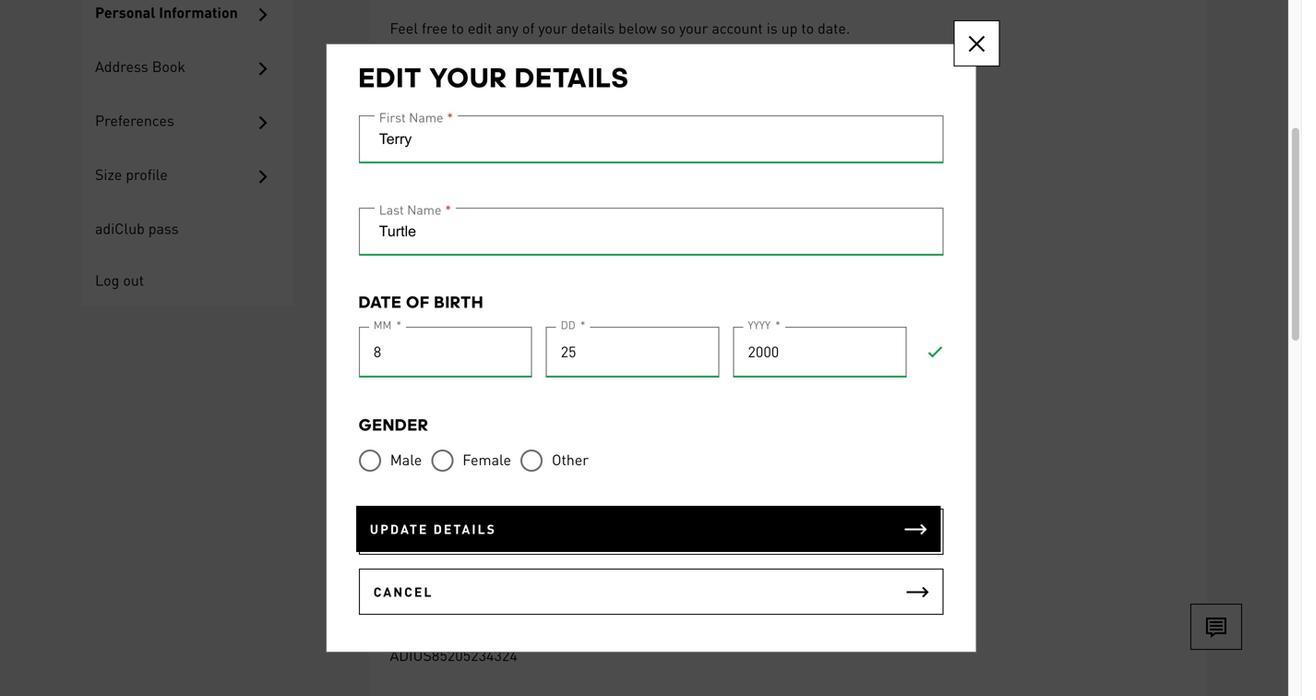 Task type: describe. For each thing, give the bounding box(es) containing it.
pass
[[148, 219, 179, 238]]

1   text field from the top
[[359, 115, 944, 162]]

1 horizontal spatial your
[[539, 18, 567, 37]]

preferences link
[[81, 95, 294, 149]]

your
[[390, 611, 438, 630]]

1 horizontal spatial of
[[523, 18, 535, 37]]

other
[[552, 450, 589, 469]]

close image
[[966, 32, 988, 55]]

so
[[661, 18, 676, 37]]

edit your details
[[359, 61, 630, 94]]

female
[[463, 450, 512, 469]]

feel free to edit any of your details below so your account is up to date.
[[390, 18, 851, 37]]

2   text field from the top
[[359, 208, 944, 254]]

adiclub
[[95, 219, 145, 238]]

3 edit button from the top
[[390, 540, 425, 558]]

turtle
[[438, 138, 491, 157]]

terry
[[390, 138, 434, 157]]

pass
[[521, 611, 564, 630]]

adiclub pass
[[95, 219, 179, 238]]

update
[[370, 521, 429, 537]]

personal information link
[[81, 0, 294, 41]]

address book link
[[81, 41, 294, 95]]

edit your details dialog
[[326, 20, 1000, 653]]

date
[[359, 292, 402, 312]]

details inside button
[[434, 521, 497, 537]]

gender inside edit your details dialog
[[359, 415, 429, 434]]

login
[[390, 307, 479, 340]]

adiclub pass link
[[81, 203, 294, 254]]

free
[[422, 18, 448, 37]]

details left below on the top
[[571, 18, 615, 37]]

date of birth
[[359, 292, 484, 312]]

log out
[[95, 271, 144, 289]]

edit up male
[[390, 419, 425, 436]]

male
[[390, 450, 422, 469]]

************
[[390, 511, 474, 530]]

2 horizontal spatial your
[[680, 18, 709, 37]]

cancel button
[[359, 569, 944, 615]]

1 to from the left
[[452, 18, 464, 37]]

size profile link
[[81, 149, 294, 203]]

details
[[390, 92, 505, 125]]

update details button
[[356, 506, 941, 552]]

address
[[95, 57, 148, 76]]

adiclub
[[442, 611, 517, 630]]

account
[[712, 18, 763, 37]]

email
[[390, 354, 443, 373]]

up
[[782, 18, 798, 37]]



Task type: vqa. For each thing, say whether or not it's contained in the screenshot.
Information
yes



Task type: locate. For each thing, give the bounding box(es) containing it.
DD number field
[[546, 327, 720, 377]]

adius85205234324
[[390, 646, 518, 665]]

1 vertical spatial gender
[[359, 415, 429, 434]]

edit button up "date of birth"
[[390, 235, 425, 253]]

details down the feel free to edit any of your details below so your account is up to date.
[[515, 61, 630, 94]]

edit
[[468, 18, 493, 37]]

1 edit button from the top
[[390, 235, 425, 253]]

edit button for login details
[[390, 418, 425, 437]]

below
[[619, 18, 657, 37]]

1 vertical spatial   text field
[[359, 208, 944, 254]]

0 vertical spatial of
[[523, 18, 535, 37]]

0 vertical spatial edit button
[[390, 235, 425, 253]]

edit button
[[390, 235, 425, 253], [390, 418, 425, 437], [390, 540, 425, 558]]

your adiclub pass
[[390, 611, 564, 630]]

of right date on the left of the page
[[406, 292, 430, 312]]

terry turtle
[[390, 138, 491, 157]]

size
[[95, 165, 122, 184]]

details right update
[[434, 521, 497, 537]]

birth
[[434, 292, 484, 312]]

your
[[539, 18, 567, 37], [680, 18, 709, 37], [429, 61, 508, 94]]

0 horizontal spatial of
[[406, 292, 430, 312]]

your right any
[[539, 18, 567, 37]]

size profile
[[95, 165, 168, 184]]

YYYY number field
[[734, 327, 907, 377]]

cancel
[[374, 584, 433, 600]]

out
[[123, 271, 144, 289]]

1 vertical spatial of
[[406, 292, 430, 312]]

edit
[[359, 61, 423, 94], [390, 236, 425, 253], [390, 419, 425, 436], [390, 541, 425, 557]]

preferences
[[95, 111, 174, 130]]

your inside edit your details dialog
[[429, 61, 508, 94]]

to right up
[[802, 18, 814, 37]]

address book
[[95, 57, 186, 76]]

to left edit
[[452, 18, 464, 37]]

  text field
[[359, 115, 944, 162], [359, 208, 944, 254]]

of right any
[[523, 18, 535, 37]]

log
[[95, 271, 119, 289]]

date.
[[818, 18, 851, 37]]

details
[[571, 18, 615, 37], [515, 61, 630, 94], [485, 307, 600, 340], [434, 521, 497, 537]]

edit button up male
[[390, 418, 425, 437]]

personal information
[[95, 3, 238, 22]]

0 horizontal spatial to
[[452, 18, 464, 37]]

0 horizontal spatial your
[[429, 61, 508, 94]]

1 vertical spatial edit button
[[390, 418, 425, 437]]

information
[[159, 3, 238, 22]]

personal
[[95, 3, 155, 22]]

profile
[[126, 165, 168, 184]]

edit down update
[[390, 541, 425, 557]]

update details
[[370, 521, 497, 537]]

feel
[[390, 18, 418, 37]]

2 to from the left
[[802, 18, 814, 37]]

login details
[[390, 307, 600, 340]]

edit down feel
[[359, 61, 423, 94]]

2 vertical spatial edit button
[[390, 540, 425, 558]]

gender
[[390, 206, 448, 225], [359, 415, 429, 434]]

of
[[523, 18, 535, 37], [406, 292, 430, 312]]

is
[[767, 18, 778, 37]]

to
[[452, 18, 464, 37], [802, 18, 814, 37]]

gender up male
[[359, 415, 429, 434]]

0 vertical spatial   text field
[[359, 115, 944, 162]]

0 vertical spatial gender
[[390, 206, 448, 225]]

2 edit button from the top
[[390, 418, 425, 437]]

your down edit
[[429, 61, 508, 94]]

edit button for terry turtle
[[390, 235, 425, 253]]

book
[[152, 57, 186, 76]]

your right so
[[680, 18, 709, 37]]

1 horizontal spatial to
[[802, 18, 814, 37]]

details right birth
[[485, 307, 600, 340]]

edit inside dialog
[[359, 61, 423, 94]]

log out link
[[81, 254, 294, 306]]

MM number field
[[359, 327, 532, 377]]

gender down terry
[[390, 206, 448, 225]]

edit up "date of birth"
[[390, 236, 425, 253]]

any
[[496, 18, 519, 37]]

edit button down update
[[390, 540, 425, 558]]

of inside edit your details dialog
[[406, 292, 430, 312]]



